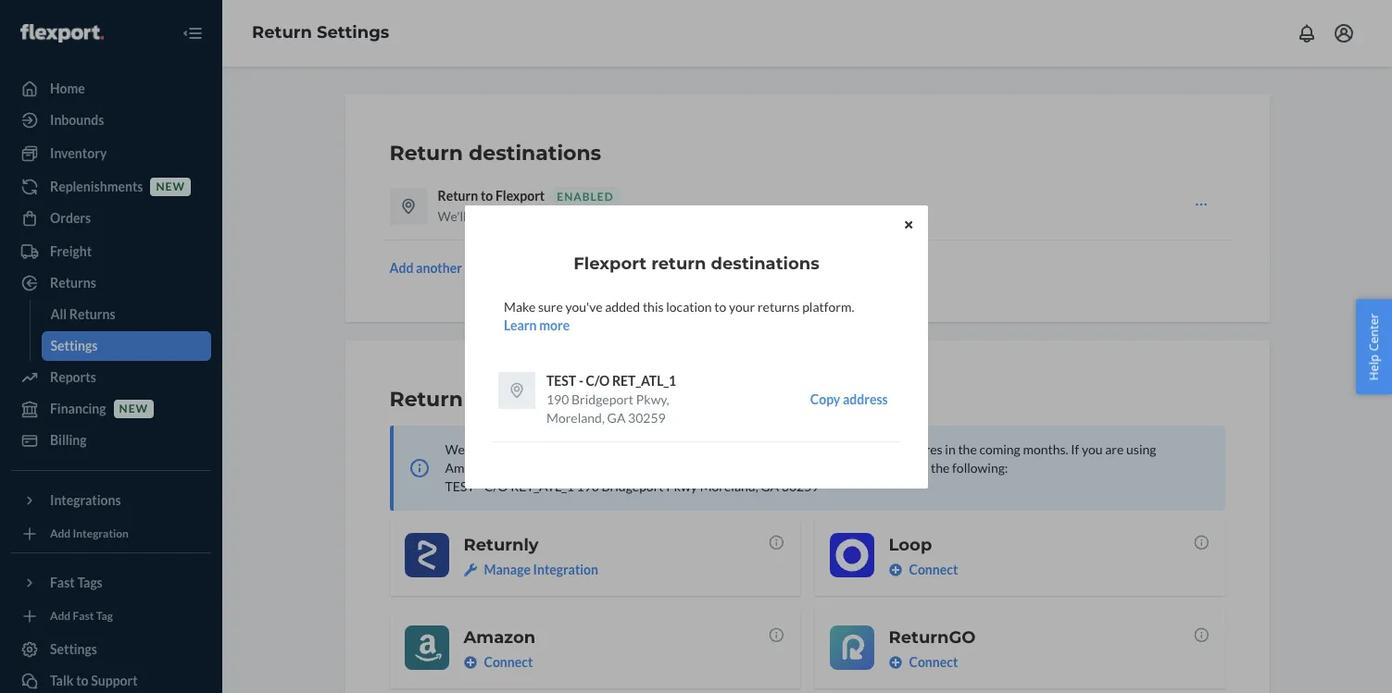 Task type: vqa. For each thing, say whether or not it's contained in the screenshot.
run
no



Task type: describe. For each thing, give the bounding box(es) containing it.
help center
[[1366, 313, 1383, 381]]

test - c/o ret_atl_1 190 bridgeport pkwy, moreland, ga 30259
[[546, 373, 676, 426]]

pkwy,
[[636, 391, 669, 407]]

destinations
[[711, 253, 819, 274]]

30259
[[628, 410, 665, 426]]

make
[[504, 299, 535, 315]]

ret_atl_1
[[612, 373, 676, 389]]

test
[[546, 373, 576, 389]]

learn
[[504, 317, 536, 333]]

bridgeport
[[571, 391, 633, 407]]

returns
[[757, 299, 799, 315]]

this
[[642, 299, 663, 315]]

more
[[539, 317, 569, 333]]

address
[[843, 391, 888, 407]]

added
[[605, 299, 640, 315]]

center
[[1366, 313, 1383, 351]]

location
[[666, 299, 712, 315]]



Task type: locate. For each thing, give the bounding box(es) containing it.
help center button
[[1357, 299, 1392, 395]]

c/o
[[586, 373, 609, 389]]

copy address button
[[810, 372, 888, 428]]

your
[[729, 299, 755, 315]]

-
[[578, 373, 583, 389]]

help
[[1366, 354, 1383, 381]]

platform.
[[802, 299, 854, 315]]

sure
[[538, 299, 563, 315]]

return
[[651, 253, 706, 274]]

to
[[714, 299, 726, 315]]

make sure you've added this location to your returns platform. learn more
[[504, 299, 854, 333]]

moreland,
[[546, 410, 604, 426]]

ga
[[607, 410, 625, 426]]

copy address
[[810, 391, 888, 407]]

copy
[[810, 391, 840, 407]]

flexport return destinations
[[573, 253, 819, 274]]

flexport return destinations dialog
[[465, 205, 928, 489]]

you've
[[565, 299, 602, 315]]

close image
[[905, 220, 913, 231]]

flexport
[[573, 253, 646, 274]]

learn more button
[[504, 316, 569, 335]]

190
[[546, 391, 569, 407]]



